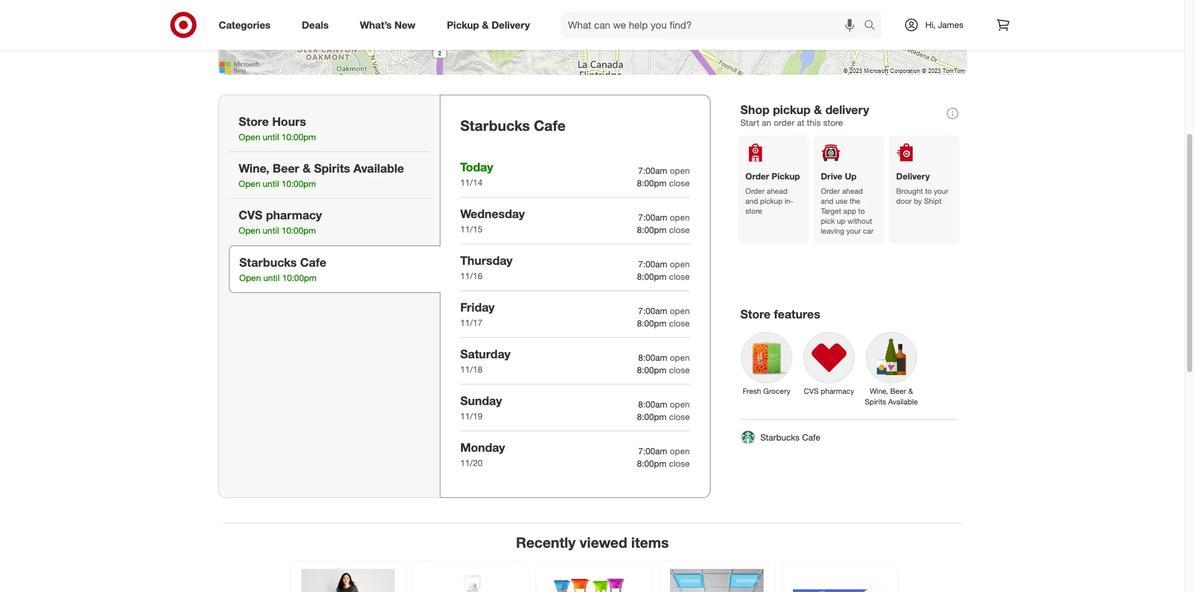 Task type: describe. For each thing, give the bounding box(es) containing it.
0 vertical spatial pickup
[[447, 18, 479, 31]]

wednesday 11/15
[[460, 206, 525, 235]]

delivery brought to your door by shipt
[[897, 171, 949, 206]]

deals link
[[291, 11, 344, 39]]

10:00pm for pharmacy
[[282, 225, 316, 236]]

categories link
[[208, 11, 286, 39]]

friday
[[460, 300, 495, 314]]

search button
[[859, 11, 889, 41]]

pickup & delivery
[[447, 18, 530, 31]]

11/15
[[460, 224, 483, 235]]

at
[[797, 117, 805, 128]]

grocery
[[764, 387, 791, 396]]

beer for wine, beer & spirits available
[[891, 387, 907, 396]]

your inside drive up order ahead and use the target app to pick up without leaving your car
[[847, 227, 861, 236]]

1 horizontal spatial starbucks
[[460, 117, 530, 134]]

8:00pm for wednesday
[[637, 225, 667, 235]]

cvs for cvs pharmacy
[[804, 387, 819, 396]]

& for shop pickup & delivery start an order at this store
[[814, 102, 822, 117]]

close for sunday
[[669, 412, 690, 422]]

delivery
[[826, 102, 870, 117]]

hours
[[272, 114, 306, 129]]

sunday 11/19
[[460, 394, 502, 422]]

thursday
[[460, 253, 513, 268]]

store features
[[741, 307, 821, 321]]

beer for wine, beer & spirits available open until 10:00pm
[[273, 161, 299, 175]]

open for saturday
[[670, 353, 690, 363]]

0 horizontal spatial starbucks cafe
[[460, 117, 566, 134]]

cvs pharmacy open until 10:00pm
[[239, 208, 322, 236]]

without
[[848, 217, 873, 226]]

start
[[741, 117, 760, 128]]

drive
[[821, 171, 843, 182]]

ahead for up
[[842, 187, 863, 196]]

brought
[[897, 187, 923, 196]]

7:00am for wednesday
[[639, 212, 668, 223]]

until for store
[[263, 132, 279, 142]]

new
[[395, 18, 416, 31]]

8:00am for sunday
[[639, 399, 668, 410]]

items
[[631, 534, 669, 552]]

7:00am for thursday
[[639, 259, 668, 270]]

to inside drive up order ahead and use the target app to pick up without leaving your car
[[859, 207, 865, 216]]

& inside pickup & delivery link
[[482, 18, 489, 31]]

this
[[807, 117, 821, 128]]

2 vertical spatial cafe
[[802, 432, 821, 443]]

wine, for wine, beer & spirits available open until 10:00pm
[[239, 161, 270, 175]]

drive up order ahead and use the target app to pick up without leaving your car
[[821, 171, 874, 236]]

8:00pm for sunday
[[637, 412, 667, 422]]

close for wednesday
[[669, 225, 690, 235]]

fresh
[[743, 387, 762, 396]]

today
[[460, 160, 493, 174]]

wine, beer & spirits available
[[865, 387, 918, 407]]

shop pickup & delivery start an order at this store
[[741, 102, 870, 128]]

7:00am open 8:00pm close for friday
[[637, 306, 690, 329]]

8:00pm for friday
[[637, 318, 667, 329]]

fresh grocery link
[[736, 327, 798, 399]]

open for wednesday
[[670, 212, 690, 223]]

8:00am for saturday
[[639, 353, 668, 363]]

2 horizontal spatial starbucks
[[761, 432, 800, 443]]

thursday 11/16
[[460, 253, 513, 281]]

until inside wine, beer & spirits available open until 10:00pm
[[263, 179, 279, 189]]

until for starbucks
[[263, 273, 280, 283]]

up
[[837, 217, 846, 226]]

starbucks inside starbucks cafe open until 10:00pm
[[239, 255, 297, 270]]

in-
[[785, 197, 794, 206]]

features
[[774, 307, 821, 321]]

starbucks cafe open until 10:00pm
[[239, 255, 327, 283]]

and for drive
[[821, 197, 834, 206]]

available for wine, beer & spirits available open until 10:00pm
[[354, 161, 404, 175]]

cafe inside starbucks cafe open until 10:00pm
[[300, 255, 327, 270]]

11/17
[[460, 318, 483, 328]]

11/14
[[460, 177, 483, 188]]

close for saturday
[[669, 365, 690, 376]]

1 horizontal spatial starbucks cafe
[[761, 432, 821, 443]]

leaving
[[821, 227, 845, 236]]

door
[[897, 197, 912, 206]]

open for sunday
[[670, 399, 690, 410]]

7:00am open 8:00pm close for today
[[637, 165, 690, 188]]

close for today
[[669, 178, 690, 188]]

store capabilities with hours, vertical tabs tab list
[[218, 95, 440, 499]]

8:00pm for thursday
[[637, 271, 667, 282]]

store inside order pickup order ahead and pickup in- store
[[746, 207, 763, 216]]

8:00pm for saturday
[[637, 365, 667, 376]]

until for cvs
[[263, 225, 279, 236]]

pick
[[821, 217, 835, 226]]

james
[[938, 19, 964, 30]]

close for thursday
[[669, 271, 690, 282]]

close for monday
[[669, 459, 690, 469]]

hi,
[[926, 19, 936, 30]]

open for starbucks cafe
[[239, 273, 261, 283]]



Task type: vqa. For each thing, say whether or not it's contained in the screenshot.
Starbucks Cafe Open
yes



Task type: locate. For each thing, give the bounding box(es) containing it.
target
[[821, 207, 842, 216]]

wine, right cvs pharmacy
[[870, 387, 888, 396]]

7 8:00pm from the top
[[637, 459, 667, 469]]

4 7:00am from the top
[[639, 306, 668, 316]]

1 close from the top
[[669, 178, 690, 188]]

starbucks down cvs pharmacy open until 10:00pm
[[239, 255, 297, 270]]

starbucks cafe up today
[[460, 117, 566, 134]]

5 7:00am from the top
[[639, 446, 668, 457]]

fresh grocery
[[743, 387, 791, 396]]

to up without
[[859, 207, 865, 216]]

until up starbucks cafe open until 10:00pm
[[263, 225, 279, 236]]

8:00am open 8:00pm close for sunday
[[637, 399, 690, 422]]

2 close from the top
[[669, 225, 690, 235]]

10:00pm down cvs pharmacy open until 10:00pm
[[282, 273, 317, 283]]

2 ahead from the left
[[842, 187, 863, 196]]

until up cvs pharmacy open until 10:00pm
[[263, 179, 279, 189]]

10:00pm inside wine, beer & spirits available open until 10:00pm
[[282, 179, 316, 189]]

cvs
[[239, 208, 263, 222], [804, 387, 819, 396]]

delivery
[[492, 18, 530, 31], [897, 171, 930, 182]]

open for thursday
[[670, 259, 690, 270]]

3 8:00pm from the top
[[637, 271, 667, 282]]

1 vertical spatial store
[[746, 207, 763, 216]]

What can we help you find? suggestions appear below search field
[[561, 11, 868, 39]]

viewed
[[580, 534, 628, 552]]

women's long sleeve asymmetrical cut-out button detail midi dress - future collective™ with reese blutstein dark gray xxs image
[[301, 569, 395, 593]]

open inside cvs pharmacy open until 10:00pm
[[239, 225, 260, 236]]

1 7:00am from the top
[[639, 165, 668, 176]]

8:00am open 8:00pm close for saturday
[[637, 353, 690, 376]]

wine, beer & spirits available open until 10:00pm
[[239, 161, 404, 189]]

by
[[914, 197, 922, 206]]

10:00pm down hours on the left top
[[282, 132, 316, 142]]

& inside shop pickup & delivery start an order at this store
[[814, 102, 822, 117]]

5 8:00pm from the top
[[637, 365, 667, 376]]

pickup inside order pickup order ahead and pickup in- store
[[772, 171, 800, 182]]

until inside starbucks cafe open until 10:00pm
[[263, 273, 280, 283]]

0 horizontal spatial ahead
[[767, 187, 788, 196]]

order for drive up
[[821, 187, 840, 196]]

wednesday
[[460, 206, 525, 221]]

pickup up in-
[[772, 171, 800, 182]]

available
[[354, 161, 404, 175], [889, 397, 918, 407]]

4 8:00pm from the top
[[637, 318, 667, 329]]

pharmacy left wine, beer & spirits available
[[821, 387, 854, 396]]

close for friday
[[669, 318, 690, 329]]

pickup
[[773, 102, 811, 117], [760, 197, 783, 206]]

0 horizontal spatial beer
[[273, 161, 299, 175]]

until
[[263, 132, 279, 142], [263, 179, 279, 189], [263, 225, 279, 236], [263, 273, 280, 283]]

monday 11/20
[[460, 440, 505, 469]]

store
[[824, 117, 843, 128], [746, 207, 763, 216]]

1 horizontal spatial cafe
[[534, 117, 566, 134]]

0 vertical spatial store
[[824, 117, 843, 128]]

order for order pickup
[[746, 187, 765, 196]]

1 vertical spatial to
[[859, 207, 865, 216]]

close
[[669, 178, 690, 188], [669, 225, 690, 235], [669, 271, 690, 282], [669, 318, 690, 329], [669, 365, 690, 376], [669, 412, 690, 422], [669, 459, 690, 469]]

1 open from the top
[[670, 165, 690, 176]]

7:00am
[[639, 165, 668, 176], [639, 212, 668, 223], [639, 259, 668, 270], [639, 306, 668, 316], [639, 446, 668, 457]]

1 horizontal spatial store
[[824, 117, 843, 128]]

pickup right the new
[[447, 18, 479, 31]]

purified water - 128 fl oz (1gal) - good & gather™ image
[[424, 569, 518, 593]]

open for monday
[[670, 446, 690, 457]]

1 horizontal spatial pharmacy
[[821, 387, 854, 396]]

0 horizontal spatial store
[[746, 207, 763, 216]]

1 horizontal spatial your
[[934, 187, 949, 196]]

0 horizontal spatial cvs
[[239, 208, 263, 222]]

until down hours on the left top
[[263, 132, 279, 142]]

1 vertical spatial pharmacy
[[821, 387, 854, 396]]

1 horizontal spatial store
[[741, 307, 771, 321]]

recently
[[516, 534, 576, 552]]

and inside drive up order ahead and use the target app to pick up without leaving your car
[[821, 197, 834, 206]]

1 7:00am open 8:00pm close from the top
[[637, 165, 690, 188]]

10:00pm inside starbucks cafe open until 10:00pm
[[282, 273, 317, 283]]

7:00am for friday
[[639, 306, 668, 316]]

1 vertical spatial delivery
[[897, 171, 930, 182]]

7 open from the top
[[670, 446, 690, 457]]

starbucks cafe down grocery
[[761, 432, 821, 443]]

pharmacy for cvs pharmacy open until 10:00pm
[[266, 208, 322, 222]]

hi, james
[[926, 19, 964, 30]]

& inside wine, beer & spirits available
[[909, 387, 913, 396]]

11/18
[[460, 364, 483, 375]]

6 close from the top
[[669, 412, 690, 422]]

spirits for wine, beer & spirits available open until 10:00pm
[[314, 161, 350, 175]]

order
[[774, 117, 795, 128]]

open for store hours
[[239, 132, 260, 142]]

0 vertical spatial spirits
[[314, 161, 350, 175]]

available for wine, beer & spirits available
[[889, 397, 918, 407]]

0 vertical spatial to
[[926, 187, 932, 196]]

cvs pharmacy
[[804, 387, 854, 396]]

until inside store hours open until 10:00pm
[[263, 132, 279, 142]]

1 horizontal spatial beer
[[891, 387, 907, 396]]

wine, inside wine, beer & spirits available open until 10:00pm
[[239, 161, 270, 175]]

2 horizontal spatial cafe
[[802, 432, 821, 443]]

ahead up in-
[[767, 187, 788, 196]]

animal crossing: new horizons happy home paradise game add-on - nintendo switch (digital) image
[[793, 569, 887, 593]]

& for wine, beer & spirits available
[[909, 387, 913, 396]]

1 horizontal spatial wine,
[[870, 387, 888, 396]]

4 7:00am open 8:00pm close from the top
[[637, 306, 690, 329]]

store inside store hours open until 10:00pm
[[239, 114, 269, 129]]

0 horizontal spatial pharmacy
[[266, 208, 322, 222]]

8:00pm for monday
[[637, 459, 667, 469]]

3 7:00am from the top
[[639, 259, 668, 270]]

today 11/14
[[460, 160, 493, 188]]

delivery inside delivery brought to your door by shipt
[[897, 171, 930, 182]]

what's new link
[[349, 11, 431, 39]]

1 vertical spatial store
[[741, 307, 771, 321]]

beer inside wine, beer & spirits available
[[891, 387, 907, 396]]

1 horizontal spatial ahead
[[842, 187, 863, 196]]

0 horizontal spatial wine,
[[239, 161, 270, 175]]

beer inside wine, beer & spirits available open until 10:00pm
[[273, 161, 299, 175]]

car
[[863, 227, 874, 236]]

0 horizontal spatial pickup
[[447, 18, 479, 31]]

1 horizontal spatial pickup
[[772, 171, 800, 182]]

spirits for wine, beer & spirits available
[[865, 397, 887, 407]]

available inside wine, beer & spirits available
[[889, 397, 918, 407]]

1 ahead from the left
[[767, 187, 788, 196]]

store for store features
[[741, 307, 771, 321]]

until inside cvs pharmacy open until 10:00pm
[[263, 225, 279, 236]]

deals
[[302, 18, 329, 31]]

1 vertical spatial wine,
[[870, 387, 888, 396]]

3 7:00am open 8:00pm close from the top
[[637, 259, 690, 282]]

2 vertical spatial starbucks
[[761, 432, 800, 443]]

5 open from the top
[[670, 353, 690, 363]]

pickup & delivery link
[[436, 11, 546, 39]]

the
[[850, 197, 861, 206]]

& for wine, beer & spirits available open until 10:00pm
[[303, 161, 311, 175]]

and up target
[[821, 197, 834, 206]]

beer
[[273, 161, 299, 175], [891, 387, 907, 396]]

ahead inside drive up order ahead and use the target app to pick up without leaving your car
[[842, 187, 863, 196]]

sunday
[[460, 394, 502, 408]]

4 close from the top
[[669, 318, 690, 329]]

1 vertical spatial available
[[889, 397, 918, 407]]

1 vertical spatial beer
[[891, 387, 907, 396]]

saturday 11/18
[[460, 347, 511, 375]]

11/16
[[460, 271, 483, 281]]

open inside starbucks cafe open until 10:00pm
[[239, 273, 261, 283]]

2 8:00am from the top
[[639, 399, 668, 410]]

up
[[845, 171, 857, 182]]

3 open from the top
[[670, 259, 690, 270]]

6 8:00pm from the top
[[637, 412, 667, 422]]

open for friday
[[670, 306, 690, 316]]

wine,
[[239, 161, 270, 175], [870, 387, 888, 396]]

1 8:00pm from the top
[[637, 178, 667, 188]]

ahead up 'the'
[[842, 187, 863, 196]]

10:00pm up cvs pharmacy open until 10:00pm
[[282, 179, 316, 189]]

pharmacy
[[266, 208, 322, 222], [821, 387, 854, 396]]

starbucks
[[460, 117, 530, 134], [239, 255, 297, 270], [761, 432, 800, 443]]

6 open from the top
[[670, 399, 690, 410]]

1 vertical spatial cvs
[[804, 387, 819, 396]]

0 horizontal spatial spirits
[[314, 161, 350, 175]]

4 open from the top
[[670, 306, 690, 316]]

0 vertical spatial starbucks cafe
[[460, 117, 566, 134]]

5 close from the top
[[669, 365, 690, 376]]

wine, beer & spirits available link
[[861, 327, 923, 410]]

pickup up order
[[773, 102, 811, 117]]

2 7:00am open 8:00pm close from the top
[[637, 212, 690, 235]]

ahead inside order pickup order ahead and pickup in- store
[[767, 187, 788, 196]]

&
[[482, 18, 489, 31], [814, 102, 822, 117], [303, 161, 311, 175], [909, 387, 913, 396]]

1 and from the left
[[746, 197, 758, 206]]

10:00pm
[[282, 132, 316, 142], [282, 179, 316, 189], [282, 225, 316, 236], [282, 273, 317, 283]]

1 horizontal spatial spirits
[[865, 397, 887, 407]]

ahead for pickup
[[767, 187, 788, 196]]

0 vertical spatial cvs
[[239, 208, 263, 222]]

order inside drive up order ahead and use the target app to pick up without leaving your car
[[821, 187, 840, 196]]

to
[[926, 187, 932, 196], [859, 207, 865, 216]]

store left hours on the left top
[[239, 114, 269, 129]]

7:00am for today
[[639, 165, 668, 176]]

8:00pm for today
[[637, 178, 667, 188]]

2 8:00pm from the top
[[637, 225, 667, 235]]

ahead
[[767, 187, 788, 196], [842, 187, 863, 196]]

open inside store hours open until 10:00pm
[[239, 132, 260, 142]]

store
[[239, 114, 269, 129], [741, 307, 771, 321]]

your down without
[[847, 227, 861, 236]]

monday
[[460, 440, 505, 455]]

categories
[[219, 18, 271, 31]]

pickup inside order pickup order ahead and pickup in- store
[[760, 197, 783, 206]]

1 vertical spatial starbucks
[[239, 255, 297, 270]]

0 vertical spatial starbucks
[[460, 117, 530, 134]]

0 horizontal spatial delivery
[[492, 18, 530, 31]]

1 horizontal spatial to
[[926, 187, 932, 196]]

to inside delivery brought to your door by shipt
[[926, 187, 932, 196]]

1 vertical spatial your
[[847, 227, 861, 236]]

cafe
[[534, 117, 566, 134], [300, 255, 327, 270], [802, 432, 821, 443]]

what's
[[360, 18, 392, 31]]

order pickup order ahead and pickup in- store
[[746, 171, 800, 216]]

open
[[670, 165, 690, 176], [670, 212, 690, 223], [670, 259, 690, 270], [670, 306, 690, 316], [670, 353, 690, 363], [670, 399, 690, 410], [670, 446, 690, 457]]

0 horizontal spatial and
[[746, 197, 758, 206]]

1 horizontal spatial available
[[889, 397, 918, 407]]

1 vertical spatial 8:00am
[[639, 399, 668, 410]]

11/19
[[460, 411, 483, 422]]

shop
[[741, 102, 770, 117]]

until down cvs pharmacy open until 10:00pm
[[263, 273, 280, 283]]

saturday
[[460, 347, 511, 361]]

and for order
[[746, 197, 758, 206]]

1 vertical spatial 8:00am open 8:00pm close
[[637, 399, 690, 422]]

0 vertical spatial pickup
[[773, 102, 811, 117]]

available inside wine, beer & spirits available open until 10:00pm
[[354, 161, 404, 175]]

10:00pm up starbucks cafe open until 10:00pm
[[282, 225, 316, 236]]

open for today
[[670, 165, 690, 176]]

1 vertical spatial cafe
[[300, 255, 327, 270]]

3 close from the top
[[669, 271, 690, 282]]

8:00am
[[639, 353, 668, 363], [639, 399, 668, 410]]

wine, for wine, beer & spirits available
[[870, 387, 888, 396]]

wine, inside wine, beer & spirits available
[[870, 387, 888, 396]]

0 vertical spatial delivery
[[492, 18, 530, 31]]

spirits inside wine, beer & spirits available open until 10:00pm
[[314, 161, 350, 175]]

1 vertical spatial pickup
[[772, 171, 800, 182]]

7 close from the top
[[669, 459, 690, 469]]

7:00am open 8:00pm close
[[637, 165, 690, 188], [637, 212, 690, 235], [637, 259, 690, 282], [637, 306, 690, 329], [637, 446, 690, 469]]

wine, down store hours open until 10:00pm
[[239, 161, 270, 175]]

2 and from the left
[[821, 197, 834, 206]]

pickup inside shop pickup & delivery start an order at this store
[[773, 102, 811, 117]]

store hours open until 10:00pm
[[239, 114, 316, 142]]

your
[[934, 187, 949, 196], [847, 227, 861, 236]]

use
[[836, 197, 848, 206]]

shipt
[[924, 197, 942, 206]]

1 vertical spatial starbucks cafe
[[761, 432, 821, 443]]

2 open from the top
[[670, 212, 690, 223]]

& inside wine, beer & spirits available open until 10:00pm
[[303, 161, 311, 175]]

5 7:00am open 8:00pm close from the top
[[637, 446, 690, 469]]

0 horizontal spatial available
[[354, 161, 404, 175]]

10:00pm for cafe
[[282, 273, 317, 283]]

and inside order pickup order ahead and pickup in- store
[[746, 197, 758, 206]]

your inside delivery brought to your door by shipt
[[934, 187, 949, 196]]

pickup
[[447, 18, 479, 31], [772, 171, 800, 182]]

spirits
[[314, 161, 350, 175], [865, 397, 887, 407]]

0 vertical spatial beer
[[273, 161, 299, 175]]

1 vertical spatial pickup
[[760, 197, 783, 206]]

1 8:00am from the top
[[639, 353, 668, 363]]

recently viewed items
[[516, 534, 669, 552]]

cvs inside cvs pharmacy open until 10:00pm
[[239, 208, 263, 222]]

7:00am for monday
[[639, 446, 668, 457]]

0 horizontal spatial to
[[859, 207, 865, 216]]

0 horizontal spatial store
[[239, 114, 269, 129]]

an
[[762, 117, 772, 128]]

7:00am open 8:00pm close for monday
[[637, 446, 690, 469]]

open for cvs pharmacy
[[239, 225, 260, 236]]

2 7:00am from the top
[[639, 212, 668, 223]]

0 vertical spatial 8:00am open 8:00pm close
[[637, 353, 690, 376]]

starbucks down grocery
[[761, 432, 800, 443]]

1 8:00am open 8:00pm close from the top
[[637, 353, 690, 376]]

educational insights mini light filters tranquil blue 2' x 2' 4-pack, for classrooms & offices image
[[670, 569, 764, 593]]

7:00am open 8:00pm close for wednesday
[[637, 212, 690, 235]]

1 horizontal spatial delivery
[[897, 171, 930, 182]]

open inside wine, beer & spirits available open until 10:00pm
[[239, 179, 260, 189]]

open
[[239, 132, 260, 142], [239, 179, 260, 189], [239, 225, 260, 236], [239, 273, 261, 283]]

0 vertical spatial pharmacy
[[266, 208, 322, 222]]

store left features
[[741, 307, 771, 321]]

1 vertical spatial spirits
[[865, 397, 887, 407]]

app
[[844, 207, 857, 216]]

8:00pm
[[637, 178, 667, 188], [637, 225, 667, 235], [637, 271, 667, 282], [637, 318, 667, 329], [637, 365, 667, 376], [637, 412, 667, 422], [637, 459, 667, 469]]

pharmacy down wine, beer & spirits available open until 10:00pm
[[266, 208, 322, 222]]

starbucks up today
[[460, 117, 530, 134]]

what's new
[[360, 18, 416, 31]]

1 horizontal spatial and
[[821, 197, 834, 206]]

11/20
[[460, 458, 483, 469]]

pharmacy for cvs pharmacy
[[821, 387, 854, 396]]

0 horizontal spatial cafe
[[300, 255, 327, 270]]

pharmacy inside cvs pharmacy open until 10:00pm
[[266, 208, 322, 222]]

0 vertical spatial available
[[354, 161, 404, 175]]

0 vertical spatial your
[[934, 187, 949, 196]]

1 horizontal spatial cvs
[[804, 387, 819, 396]]

spirits inside wine, beer & spirits available
[[865, 397, 887, 407]]

8:00am open 8:00pm close
[[637, 353, 690, 376], [637, 399, 690, 422]]

your up shipt
[[934, 187, 949, 196]]

10:00pm inside store hours open until 10:00pm
[[282, 132, 316, 142]]

starbucks cafe
[[460, 117, 566, 134], [761, 432, 821, 443]]

friday 11/17
[[460, 300, 495, 328]]

pickup left in-
[[760, 197, 783, 206]]

cvs for cvs pharmacy open until 10:00pm
[[239, 208, 263, 222]]

10:00pm for hours
[[282, 132, 316, 142]]

0 vertical spatial cafe
[[534, 117, 566, 134]]

search
[[859, 20, 889, 32]]

10:00pm inside cvs pharmacy open until 10:00pm
[[282, 225, 316, 236]]

store for store hours open until 10:00pm
[[239, 114, 269, 129]]

hand2mind sensory fidget tubes, mesmerizing liquid motion sensory bottles, fidget toys, ages 3+ image
[[547, 569, 641, 593]]

store inside shop pickup & delivery start an order at this store
[[824, 117, 843, 128]]

to up shipt
[[926, 187, 932, 196]]

0 horizontal spatial starbucks
[[239, 255, 297, 270]]

0 vertical spatial wine,
[[239, 161, 270, 175]]

0 horizontal spatial your
[[847, 227, 861, 236]]

0 vertical spatial store
[[239, 114, 269, 129]]

0 vertical spatial 8:00am
[[639, 353, 668, 363]]

cvs pharmacy link
[[798, 327, 861, 399]]

and left in-
[[746, 197, 758, 206]]

2 8:00am open 8:00pm close from the top
[[637, 399, 690, 422]]

7:00am open 8:00pm close for thursday
[[637, 259, 690, 282]]



